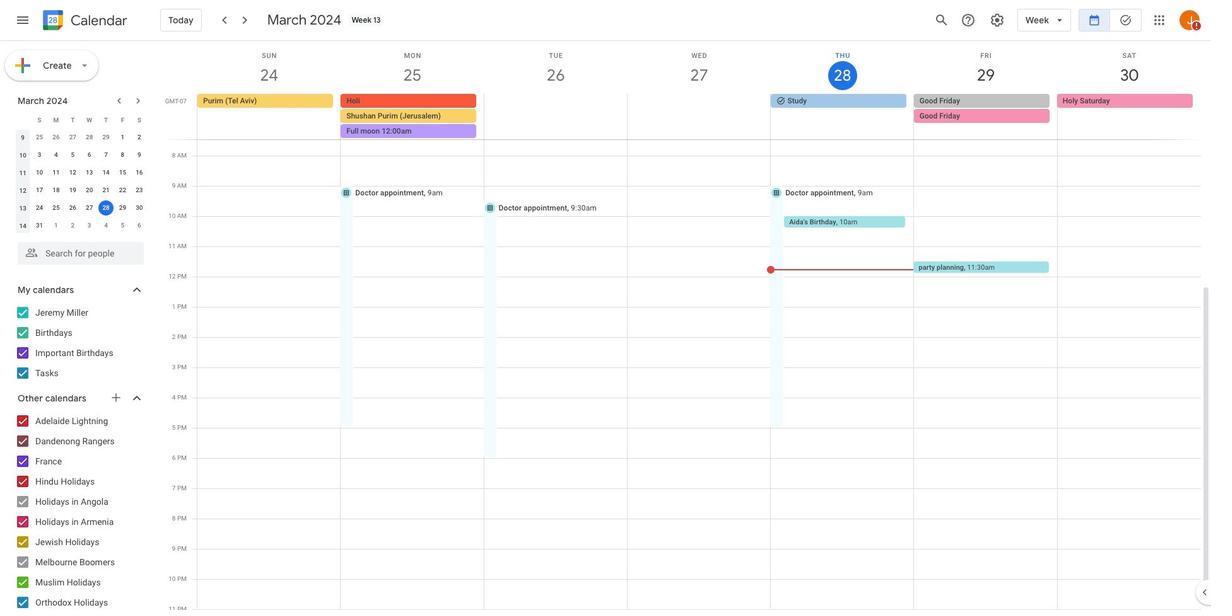 Task type: vqa. For each thing, say whether or not it's contained in the screenshot.
the 5 element
yes



Task type: locate. For each thing, give the bounding box(es) containing it.
other calendars list
[[3, 411, 156, 611]]

1 element
[[115, 130, 130, 145]]

cell
[[341, 94, 484, 139], [484, 94, 627, 139], [627, 94, 771, 139], [914, 94, 1058, 139], [98, 199, 114, 217]]

february 27 element
[[65, 130, 80, 145]]

calendar element
[[40, 8, 127, 35]]

Search for people text field
[[25, 242, 136, 265]]

my calendars list
[[3, 303, 156, 384]]

settings menu image
[[990, 13, 1005, 28]]

22 element
[[115, 183, 130, 198]]

row
[[192, 94, 1212, 139], [15, 111, 148, 129], [15, 129, 148, 146], [15, 146, 148, 164], [15, 164, 148, 182], [15, 182, 148, 199], [15, 199, 148, 217], [15, 217, 148, 235]]

april 3 element
[[82, 218, 97, 233]]

april 4 element
[[98, 218, 114, 233]]

heading
[[68, 13, 127, 28]]

row group inside march 2024 grid
[[15, 129, 148, 235]]

29 element
[[115, 201, 130, 216]]

column header inside march 2024 grid
[[15, 111, 31, 129]]

26 element
[[65, 201, 80, 216]]

5 element
[[65, 148, 80, 163]]

6 element
[[82, 148, 97, 163]]

march 2024 grid
[[12, 111, 148, 235]]

row group
[[15, 129, 148, 235]]

2 element
[[132, 130, 147, 145]]

None search field
[[0, 237, 156, 265]]

19 element
[[65, 183, 80, 198]]

17 element
[[32, 183, 47, 198]]

february 25 element
[[32, 130, 47, 145]]

april 2 element
[[65, 218, 80, 233]]

february 28 element
[[82, 130, 97, 145]]

grid
[[162, 41, 1212, 611]]

column header
[[15, 111, 31, 129]]

30 element
[[132, 201, 147, 216]]

heading inside calendar "element"
[[68, 13, 127, 28]]

3 element
[[32, 148, 47, 163]]

16 element
[[132, 165, 147, 180]]

8 element
[[115, 148, 130, 163]]



Task type: describe. For each thing, give the bounding box(es) containing it.
24 element
[[32, 201, 47, 216]]

13 element
[[82, 165, 97, 180]]

april 6 element
[[132, 218, 147, 233]]

31 element
[[32, 218, 47, 233]]

20 element
[[82, 183, 97, 198]]

27 element
[[82, 201, 97, 216]]

23 element
[[132, 183, 147, 198]]

21 element
[[98, 183, 114, 198]]

9 element
[[132, 148, 147, 163]]

main drawer image
[[15, 13, 30, 28]]

10 element
[[32, 165, 47, 180]]

cell inside row group
[[98, 199, 114, 217]]

april 1 element
[[49, 218, 64, 233]]

april 5 element
[[115, 218, 130, 233]]

11 element
[[49, 165, 64, 180]]

18 element
[[49, 183, 64, 198]]

february 26 element
[[49, 130, 64, 145]]

february 29 element
[[98, 130, 114, 145]]

28, today element
[[98, 201, 114, 216]]

14 element
[[98, 165, 114, 180]]

25 element
[[49, 201, 64, 216]]

add other calendars image
[[110, 392, 122, 404]]

4 element
[[49, 148, 64, 163]]

15 element
[[115, 165, 130, 180]]

12 element
[[65, 165, 80, 180]]

7 element
[[98, 148, 114, 163]]



